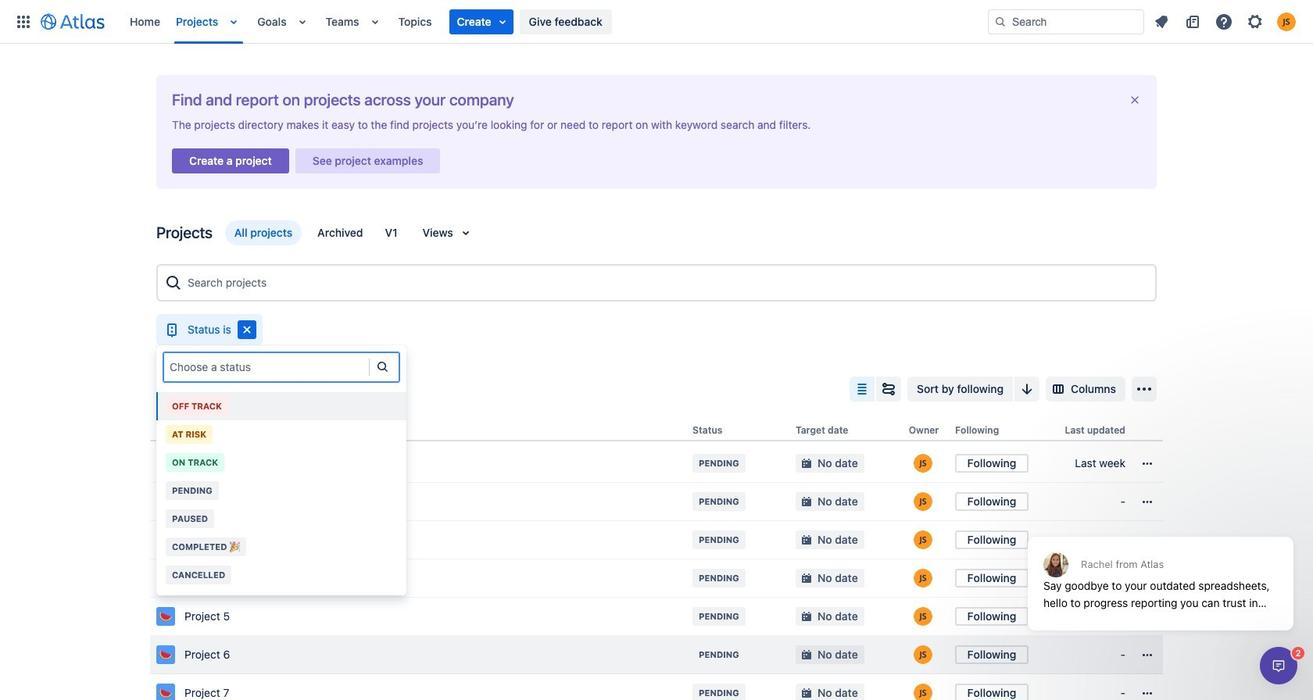 Task type: describe. For each thing, give the bounding box(es) containing it.
Search field
[[988, 9, 1145, 34]]

0 vertical spatial dialog
[[1020, 499, 1302, 643]]

switch to... image
[[14, 12, 33, 31]]

reverse sort order image
[[1018, 380, 1037, 399]]

top element
[[9, 0, 988, 43]]

1 horizontal spatial list
[[1148, 9, 1304, 34]]

account image
[[1277, 12, 1296, 31]]

display as list image
[[853, 380, 872, 399]]

close banner image
[[1129, 94, 1141, 106]]

display as timeline image
[[880, 380, 898, 399]]

settings image
[[1246, 12, 1265, 31]]

more options image
[[1135, 380, 1154, 399]]



Task type: locate. For each thing, give the bounding box(es) containing it.
1 vertical spatial dialog
[[1260, 647, 1298, 685]]

Search projects field
[[183, 269, 1149, 297]]

open image
[[373, 357, 392, 376]]

None text field
[[170, 360, 173, 375]]

search image
[[994, 15, 1007, 28]]

status image
[[163, 321, 181, 339]]

list
[[122, 0, 988, 43], [1148, 9, 1304, 34]]

None search field
[[988, 9, 1145, 34]]

notifications image
[[1152, 12, 1171, 31]]

list item
[[449, 9, 513, 34]]

remove current filter image
[[237, 321, 256, 339]]

0 horizontal spatial list
[[122, 0, 988, 43]]

search projects image
[[164, 274, 183, 292]]

dialog
[[1020, 499, 1302, 643], [1260, 647, 1298, 685]]

list item inside list
[[449, 9, 513, 34]]

help image
[[1215, 12, 1234, 31]]

banner
[[0, 0, 1313, 44]]



Task type: vqa. For each thing, say whether or not it's contained in the screenshot.
REMOVE CURRENT FILTER image
yes



